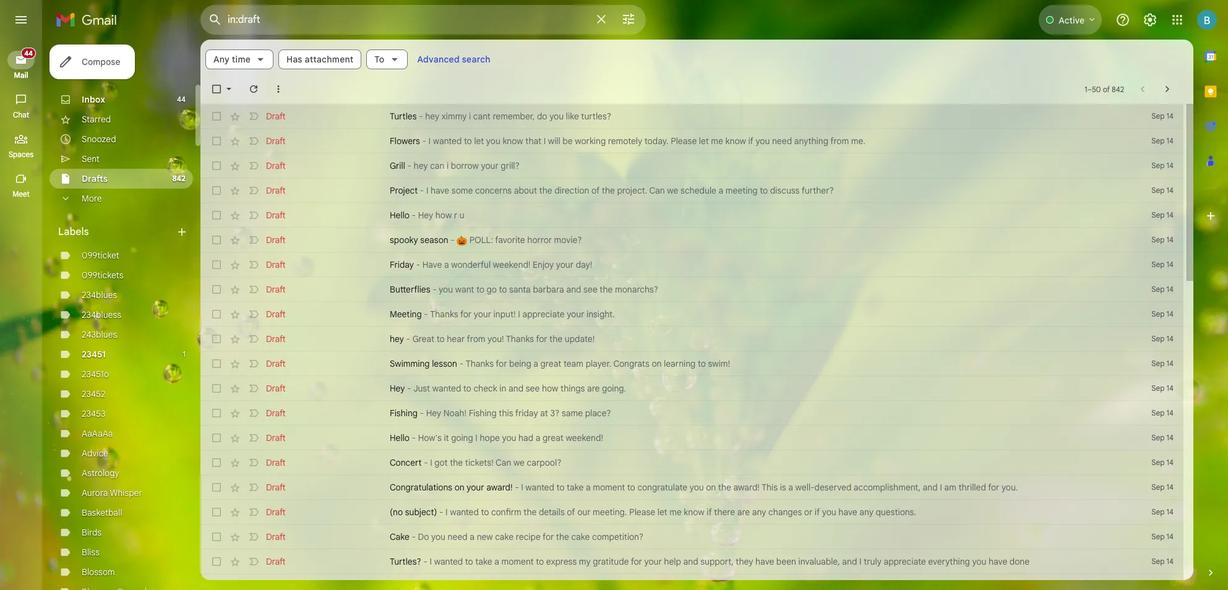 Task type: locate. For each thing, give the bounding box(es) containing it.
0 horizontal spatial take
[[475, 556, 492, 567]]

1 horizontal spatial 1
[[1085, 84, 1087, 94]]

13 sep 14 from the top
[[1152, 408, 1174, 418]]

hey left ximmy
[[425, 111, 439, 122]]

1 vertical spatial hey
[[414, 160, 428, 171]]

chat heading
[[0, 110, 42, 120]]

sep for meeting - thanks for your input! i appreciate your insight.
[[1152, 309, 1165, 319]]

further?
[[802, 185, 834, 196]]

navigation
[[0, 40, 43, 590]]

1 horizontal spatial i
[[469, 111, 471, 122]]

10 row from the top
[[200, 327, 1184, 351]]

2 sep 14 from the top
[[1152, 136, 1174, 145]]

0 horizontal spatial please
[[629, 507, 655, 518]]

is
[[780, 482, 786, 493]]

- for just wanted to check in and see how things are going.
[[407, 383, 411, 394]]

- right the butterflies
[[433, 284, 437, 295]]

1 hello from the top
[[390, 210, 410, 221]]

know up meeting
[[725, 136, 746, 147]]

i left truly
[[859, 556, 862, 567]]

16 sep from the top
[[1152, 483, 1165, 492]]

1 horizontal spatial 44
[[177, 95, 186, 104]]

10 14 from the top
[[1167, 334, 1174, 343]]

gmail image
[[56, 7, 123, 32]]

1 horizontal spatial we
[[667, 185, 678, 196]]

- for i got the tickets! can we carpool?
[[424, 457, 428, 468]]

7 sep from the top
[[1152, 260, 1165, 269]]

23451o link
[[82, 369, 109, 380]]

0 vertical spatial 842
[[1112, 84, 1124, 94]]

new
[[477, 532, 493, 543]]

meeting
[[726, 185, 758, 196]]

0 horizontal spatial can
[[496, 457, 511, 468]]

- right 'grill'
[[407, 160, 411, 171]]

of left the our
[[567, 507, 575, 518]]

0 horizontal spatial let
[[474, 136, 484, 147]]

14 sep 14 from the top
[[1152, 433, 1174, 442]]

9 sep from the top
[[1152, 309, 1165, 319]]

11 sep 14 from the top
[[1152, 359, 1174, 368]]

sep 14 for swimming lesson - thanks for being a great team player. congrats on learning to swim!
[[1152, 359, 1174, 368]]

day!
[[576, 259, 592, 270]]

input!
[[494, 309, 516, 320]]

sep for cake - do you need a new cake recipe for the cake competition?
[[1152, 532, 1165, 541]]

sep for hello - hey how r u
[[1152, 210, 1165, 220]]

compose
[[82, 56, 120, 67]]

9 14 from the top
[[1167, 309, 1174, 319]]

2 vertical spatial hey
[[426, 408, 441, 419]]

- down r
[[448, 235, 457, 246]]

0 vertical spatial thanks
[[430, 309, 458, 320]]

18 sep 14 from the top
[[1152, 532, 1174, 541]]

project.
[[617, 185, 647, 196]]

mail
[[14, 71, 28, 80]]

hey left just
[[390, 383, 405, 394]]

spaces
[[9, 150, 33, 159]]

- for i have some concerns about the direction of the project. can we schedule a meeting to discuss further?
[[420, 185, 424, 196]]

if up meeting
[[748, 136, 754, 147]]

to button
[[366, 49, 407, 69]]

has attachment
[[287, 54, 353, 65]]

wanted for check
[[432, 383, 461, 394]]

wanted right 'turtles?'
[[434, 556, 463, 567]]

0 horizontal spatial are
[[587, 383, 600, 394]]

1 cake from the left
[[495, 532, 514, 543]]

wanted for let
[[433, 136, 462, 147]]

sep 14 for cake - do you need a new cake recipe for the cake competition?
[[1152, 532, 1174, 541]]

18 draft from the top
[[266, 532, 286, 543]]

hey left noah!
[[426, 408, 441, 419]]

how left things on the left of page
[[542, 383, 558, 394]]

1 vertical spatial me
[[670, 507, 682, 518]]

5 row from the top
[[200, 203, 1184, 228]]

to left express
[[536, 556, 544, 567]]

2 award! from the left
[[734, 482, 760, 493]]

2 cake from the left
[[571, 532, 590, 543]]

2 vertical spatial of
[[567, 507, 575, 518]]

0 vertical spatial please
[[671, 136, 697, 147]]

great
[[541, 358, 561, 369], [543, 433, 564, 444]]

anything
[[794, 136, 828, 147]]

hey
[[418, 210, 433, 221], [390, 383, 405, 394], [426, 408, 441, 419]]

turtles? - i wanted to take a moment to express my gratitude for your help and support, they have been invaluable, and i truly appreciate everything you have done
[[390, 556, 1030, 567]]

17 draft from the top
[[266, 507, 286, 518]]

turtles
[[390, 111, 417, 122]]

to
[[375, 54, 385, 65]]

0 vertical spatial from
[[830, 136, 849, 147]]

1 vertical spatial 44
[[177, 95, 186, 104]]

0 horizontal spatial 1
[[183, 350, 186, 359]]

to up borrow
[[464, 136, 472, 147]]

to left congratulate
[[627, 482, 635, 493]]

1 vertical spatial great
[[543, 433, 564, 444]]

the up express
[[556, 532, 569, 543]]

1 horizontal spatial if
[[748, 136, 754, 147]]

13 14 from the top
[[1167, 408, 1174, 418]]

14 14 from the top
[[1167, 433, 1174, 442]]

and right barbara
[[566, 284, 581, 295]]

weekend! down same
[[566, 433, 603, 444]]

- for great to hear from you! thanks for the update!
[[406, 334, 410, 345]]

1 vertical spatial how
[[542, 383, 558, 394]]

14 for hey - great to hear from you! thanks for the update!
[[1167, 334, 1174, 343]]

been
[[776, 556, 796, 567]]

express
[[546, 556, 577, 567]]

0 horizontal spatial 842
[[172, 174, 186, 183]]

to left check
[[463, 383, 471, 394]]

16 row from the top
[[200, 475, 1184, 500]]

0 horizontal spatial thanks
[[430, 309, 458, 320]]

barbara
[[533, 284, 564, 295]]

sep for turtles - hey ximmy i cant remember, do you like turtles?
[[1152, 111, 1165, 121]]

how
[[435, 210, 452, 221], [542, 383, 558, 394]]

19 sep from the top
[[1152, 557, 1165, 566]]

sep
[[1152, 111, 1165, 121], [1152, 136, 1165, 145], [1152, 161, 1165, 170], [1152, 186, 1165, 195], [1152, 210, 1165, 220], [1152, 235, 1165, 244], [1152, 260, 1165, 269], [1152, 285, 1165, 294], [1152, 309, 1165, 319], [1152, 334, 1165, 343], [1152, 359, 1165, 368], [1152, 384, 1165, 393], [1152, 408, 1165, 418], [1152, 433, 1165, 442], [1152, 458, 1165, 467], [1152, 483, 1165, 492], [1152, 507, 1165, 517], [1152, 532, 1165, 541], [1152, 557, 1165, 566]]

i for ximmy
[[469, 111, 471, 122]]

16 draft from the top
[[266, 482, 286, 493]]

your left day!
[[556, 259, 574, 270]]

you left anything
[[756, 136, 770, 147]]

some
[[452, 185, 473, 196]]

about
[[514, 185, 537, 196]]

row
[[200, 104, 1184, 129], [200, 129, 1184, 153], [200, 153, 1184, 178], [200, 178, 1184, 203], [200, 203, 1184, 228], [200, 228, 1184, 252], [200, 252, 1184, 277], [200, 277, 1184, 302], [200, 302, 1184, 327], [200, 327, 1184, 351], [200, 351, 1184, 376], [200, 376, 1184, 401], [200, 401, 1184, 426], [200, 426, 1184, 450], [200, 450, 1184, 475], [200, 475, 1184, 500], [200, 500, 1184, 525], [200, 525, 1184, 549], [200, 549, 1184, 574], [200, 574, 1184, 590]]

9 draft from the top
[[266, 309, 286, 320]]

1 for 1
[[183, 350, 186, 359]]

hey - just wanted to check in and see how things are going.
[[390, 383, 626, 394]]

to up the details
[[557, 482, 565, 493]]

0 horizontal spatial i
[[447, 160, 449, 171]]

inbox link
[[82, 94, 105, 105]]

the left the project.
[[602, 185, 615, 196]]

are right there
[[737, 507, 750, 518]]

1 horizontal spatial see
[[584, 284, 598, 295]]

0 vertical spatial hello
[[390, 210, 410, 221]]

sep 14 for meeting - thanks for your input! i appreciate your insight.
[[1152, 309, 1174, 319]]

14 row from the top
[[200, 426, 1184, 450]]

2 fishing from the left
[[469, 408, 497, 419]]

sep for friday - have a wonderful weekend! enjoy your day!
[[1152, 260, 1165, 269]]

5 sep from the top
[[1152, 210, 1165, 220]]

hey left can
[[414, 160, 428, 171]]

1 horizontal spatial can
[[649, 185, 665, 196]]

7 sep 14 from the top
[[1152, 260, 1174, 269]]

19 14 from the top
[[1167, 557, 1174, 566]]

of right 50
[[1103, 84, 1110, 94]]

18 14 from the top
[[1167, 532, 1174, 541]]

take up the our
[[567, 482, 584, 493]]

- for hey ximmy i cant remember, do you like turtles?
[[419, 111, 423, 122]]

1 50 of 842
[[1085, 84, 1124, 94]]

23451 link
[[82, 349, 106, 360]]

draft for turtles - hey ximmy i cant remember, do you like turtles?
[[266, 111, 286, 122]]

for
[[460, 309, 472, 320], [536, 334, 547, 345], [496, 358, 507, 369], [988, 482, 999, 493], [543, 532, 554, 543], [631, 556, 642, 567]]

1 vertical spatial of
[[592, 185, 600, 196]]

9 sep 14 from the top
[[1152, 309, 1174, 319]]

sep for concert - i got the tickets! can we carpool?
[[1152, 458, 1165, 467]]

hey up spooky season
[[418, 210, 433, 221]]

grill
[[390, 160, 405, 171]]

being
[[509, 358, 531, 369]]

2 row from the top
[[200, 129, 1184, 153]]

2 hello from the top
[[390, 433, 410, 444]]

appreciate down barbara
[[522, 309, 565, 320]]

place?
[[585, 408, 611, 419]]

this
[[762, 482, 778, 493]]

14 for turtles? - i wanted to take a moment to express my gratitude for your help and support, they have been invaluable, and i truly appreciate everything you have done
[[1167, 557, 1174, 566]]

16 sep 14 from the top
[[1152, 483, 1174, 492]]

award!
[[486, 482, 513, 493], [734, 482, 760, 493]]

3 draft from the top
[[266, 160, 286, 171]]

sep 14 for flowers - i wanted to let you know that i will be working remotely today. please let me know if you need anything from me.
[[1152, 136, 1174, 145]]

sep for butterflies - you want to go to santa barbara and see the monarchs?
[[1152, 285, 1165, 294]]

for right 'gratitude'
[[631, 556, 642, 567]]

cake
[[495, 532, 514, 543], [571, 532, 590, 543]]

0 vertical spatial weekend!
[[493, 259, 531, 270]]

2 horizontal spatial know
[[725, 136, 746, 147]]

appreciate right truly
[[884, 556, 926, 567]]

2 14 from the top
[[1167, 136, 1174, 145]]

1 14 from the top
[[1167, 111, 1174, 121]]

sep for grill - hey can i borrow your grill?
[[1152, 161, 1165, 170]]

12 draft from the top
[[266, 383, 286, 394]]

0 horizontal spatial 44
[[24, 49, 33, 58]]

attachment
[[305, 54, 353, 65]]

the right about
[[539, 185, 552, 196]]

spooky season
[[390, 235, 448, 246]]

draft for hey - great to hear from you! thanks for the update!
[[266, 334, 286, 345]]

4 sep 14 from the top
[[1152, 186, 1174, 195]]

from left you!
[[467, 334, 485, 345]]

2 vertical spatial thanks
[[466, 358, 494, 369]]

fishing left this
[[469, 408, 497, 419]]

to down "cake - do you need a new cake recipe for the cake competition?"
[[465, 556, 473, 567]]

17 14 from the top
[[1167, 507, 1174, 517]]

2 any from the left
[[860, 507, 874, 518]]

14 sep from the top
[[1152, 433, 1165, 442]]

14
[[1167, 111, 1174, 121], [1167, 136, 1174, 145], [1167, 161, 1174, 170], [1167, 186, 1174, 195], [1167, 210, 1174, 220], [1167, 235, 1174, 244], [1167, 260, 1174, 269], [1167, 285, 1174, 294], [1167, 309, 1174, 319], [1167, 334, 1174, 343], [1167, 359, 1174, 368], [1167, 384, 1174, 393], [1167, 408, 1174, 418], [1167, 433, 1174, 442], [1167, 458, 1174, 467], [1167, 483, 1174, 492], [1167, 507, 1174, 517], [1167, 532, 1174, 541], [1167, 557, 1174, 566]]

compose button
[[49, 45, 135, 79]]

flowers - i wanted to let you know that i will be working remotely today. please let me know if you need anything from me.
[[390, 136, 866, 147]]

confirm
[[491, 507, 521, 518]]

draft for fishing - hey noah! fishing this friday at 3? same place?
[[266, 408, 286, 419]]

11 14 from the top
[[1167, 359, 1174, 368]]

to left go
[[476, 284, 484, 295]]

1 horizontal spatial on
[[652, 358, 662, 369]]

need left new
[[448, 532, 468, 543]]

15 sep from the top
[[1152, 458, 1165, 467]]

1 draft from the top
[[266, 111, 286, 122]]

17 sep 14 from the top
[[1152, 507, 1174, 517]]

20 row from the top
[[200, 574, 1184, 590]]

cake down the our
[[571, 532, 590, 543]]

search in mail image
[[204, 9, 226, 31]]

2 draft from the top
[[266, 136, 286, 147]]

support,
[[701, 556, 734, 567]]

hey
[[425, 111, 439, 122], [414, 160, 428, 171], [390, 334, 404, 345]]

0 horizontal spatial of
[[567, 507, 575, 518]]

44 link
[[7, 48, 36, 69]]

7 draft from the top
[[266, 259, 286, 270]]

4 draft from the top
[[266, 185, 286, 196]]

14 for meeting - thanks for your input! i appreciate your insight.
[[1167, 309, 1174, 319]]

project
[[390, 185, 418, 196]]

sep for congratulations on your award! - i wanted to take a moment to congratulate you on the award! this is a well-deserved accomplishment, and i am thrilled for you.
[[1152, 483, 1165, 492]]

draft
[[266, 111, 286, 122], [266, 136, 286, 147], [266, 160, 286, 171], [266, 185, 286, 196], [266, 210, 286, 221], [266, 235, 286, 246], [266, 259, 286, 270], [266, 284, 286, 295], [266, 309, 286, 320], [266, 334, 286, 345], [266, 358, 286, 369], [266, 383, 286, 394], [266, 408, 286, 419], [266, 433, 286, 444], [266, 457, 286, 468], [266, 482, 286, 493], [266, 507, 286, 518], [266, 532, 286, 543], [266, 556, 286, 567]]

1 horizontal spatial know
[[684, 507, 705, 518]]

hey for fishing
[[426, 408, 441, 419]]

aurora whisper link
[[82, 488, 142, 499]]

0 vertical spatial i
[[469, 111, 471, 122]]

am
[[944, 482, 956, 493]]

i left cant
[[469, 111, 471, 122]]

hello - hey how r u
[[390, 210, 464, 221]]

1 vertical spatial i
[[447, 160, 449, 171]]

a
[[719, 185, 723, 196], [444, 259, 449, 270], [534, 358, 538, 369], [536, 433, 540, 444], [586, 482, 591, 493], [788, 482, 793, 493], [470, 532, 475, 543], [495, 556, 499, 567]]

grill?
[[501, 160, 520, 171]]

swimming
[[390, 358, 430, 369]]

12 sep from the top
[[1152, 384, 1165, 393]]

1 horizontal spatial any
[[860, 507, 874, 518]]

None checkbox
[[210, 110, 223, 123], [210, 135, 223, 147], [210, 184, 223, 197], [210, 308, 223, 321], [210, 333, 223, 345], [210, 382, 223, 395], [210, 457, 223, 469], [210, 531, 223, 543], [210, 110, 223, 123], [210, 135, 223, 147], [210, 184, 223, 197], [210, 308, 223, 321], [210, 333, 223, 345], [210, 382, 223, 395], [210, 457, 223, 469], [210, 531, 223, 543]]

basketball link
[[82, 507, 122, 519]]

your left insight.
[[567, 309, 584, 320]]

we left the schedule
[[667, 185, 678, 196]]

sep 14 for hello - how's it going i hope you had a great weekend!
[[1152, 433, 1174, 442]]

- up spooky season
[[412, 210, 416, 221]]

your down concert - i got the tickets! can we carpool? at left bottom
[[467, 482, 484, 493]]

0 horizontal spatial if
[[707, 507, 712, 518]]

can right tickets!
[[496, 457, 511, 468]]

19 sep 14 from the top
[[1152, 557, 1174, 566]]

1 horizontal spatial fishing
[[469, 408, 497, 419]]

0 vertical spatial hey
[[418, 210, 433, 221]]

7 row from the top
[[200, 252, 1184, 277]]

0 vertical spatial appreciate
[[522, 309, 565, 320]]

the up insight.
[[600, 284, 613, 295]]

award! left this
[[734, 482, 760, 493]]

7 14 from the top
[[1167, 260, 1174, 269]]

subject)
[[405, 507, 437, 518]]

3 sep 14 from the top
[[1152, 161, 1174, 170]]

thanks right you!
[[506, 334, 534, 345]]

birds link
[[82, 527, 102, 538]]

older image
[[1161, 83, 1174, 95]]

44
[[24, 49, 33, 58], [177, 95, 186, 104]]

1 horizontal spatial moment
[[593, 482, 625, 493]]

whisper
[[110, 488, 142, 499]]

me.
[[851, 136, 866, 147]]

you right everything
[[972, 556, 987, 567]]

1 vertical spatial we
[[513, 457, 525, 468]]

draft for grill - hey can i borrow your grill?
[[266, 160, 286, 171]]

0 vertical spatial see
[[584, 284, 598, 295]]

moment down "cake - do you need a new cake recipe for the cake competition?"
[[502, 556, 534, 567]]

18 row from the top
[[200, 525, 1184, 549]]

from left "me."
[[830, 136, 849, 147]]

17 sep from the top
[[1152, 507, 1165, 517]]

1 vertical spatial hello
[[390, 433, 410, 444]]

time
[[232, 54, 251, 65]]

1 vertical spatial hey
[[390, 383, 405, 394]]

moment up meeting. at the bottom
[[593, 482, 625, 493]]

see
[[584, 284, 598, 295], [526, 383, 540, 394]]

16 14 from the top
[[1167, 483, 1174, 492]]

0 vertical spatial we
[[667, 185, 678, 196]]

astrology
[[82, 468, 119, 479]]

842
[[1112, 84, 1124, 94], [172, 174, 186, 183]]

i right input!
[[518, 309, 520, 320]]

hello for hello - how's it going i hope you had a great weekend!
[[390, 433, 410, 444]]

6 draft from the top
[[266, 235, 286, 246]]

for up swimming lesson - thanks for being a great team player. congrats on learning to swim!
[[536, 334, 547, 345]]

sep for fishing - hey noah! fishing this friday at 3? same place?
[[1152, 408, 1165, 418]]

0 horizontal spatial fishing
[[390, 408, 418, 419]]

you right or
[[822, 507, 836, 518]]

8 draft from the top
[[266, 284, 286, 295]]

main menu image
[[14, 12, 28, 27]]

- for i wanted to take a moment to express my gratitude for your help and support, they have been invaluable, and i truly appreciate everything you have done
[[424, 556, 428, 567]]

1 vertical spatial see
[[526, 383, 540, 394]]

0 horizontal spatial know
[[503, 136, 523, 147]]

- right project
[[420, 185, 424, 196]]

draft for friday - have a wonderful weekend! enjoy your day!
[[266, 259, 286, 270]]

friday
[[390, 259, 414, 270]]

of right direction
[[592, 185, 600, 196]]

- left do
[[412, 532, 416, 543]]

1 vertical spatial appreciate
[[884, 556, 926, 567]]

advanced search options image
[[616, 7, 641, 32]]

sep 14 for hey - great to hear from you! thanks for the update!
[[1152, 334, 1174, 343]]

sep 14 for friday - have a wonderful weekend! enjoy your day!
[[1152, 260, 1174, 269]]

0 horizontal spatial weekend!
[[493, 259, 531, 270]]

do
[[418, 532, 429, 543]]

(no
[[390, 507, 403, 518]]

0 vertical spatial hey
[[425, 111, 439, 122]]

3 sep from the top
[[1152, 161, 1165, 170]]

13 draft from the top
[[266, 408, 286, 419]]

17 row from the top
[[200, 500, 1184, 525]]

details
[[539, 507, 565, 518]]

labels heading
[[58, 226, 176, 238]]

- left got
[[424, 457, 428, 468]]

2 sep from the top
[[1152, 136, 1165, 145]]

1 horizontal spatial need
[[772, 136, 792, 147]]

on left learning
[[652, 358, 662, 369]]

- for hey how r u
[[412, 210, 416, 221]]

i left am
[[940, 482, 942, 493]]

- down just
[[420, 408, 424, 419]]

meet
[[12, 189, 30, 199]]

are
[[587, 383, 600, 394], [737, 507, 750, 518]]

5 14 from the top
[[1167, 210, 1174, 220]]

10 draft from the top
[[266, 334, 286, 345]]

8 14 from the top
[[1167, 285, 1174, 294]]

3?
[[550, 408, 560, 419]]

swim!
[[708, 358, 730, 369]]

and left am
[[923, 482, 938, 493]]

0 vertical spatial of
[[1103, 84, 1110, 94]]

wanted
[[433, 136, 462, 147], [432, 383, 461, 394], [526, 482, 554, 493], [450, 507, 479, 518], [434, 556, 463, 567]]

14 for grill - hey can i borrow your grill?
[[1167, 161, 1174, 170]]

sep 14 for hey - just wanted to check in and see how things are going.
[[1152, 384, 1174, 393]]

let down congratulate
[[658, 507, 667, 518]]

me
[[711, 136, 723, 147], [670, 507, 682, 518]]

14 for hello - hey how r u
[[1167, 210, 1174, 220]]

sep for hey - just wanted to check in and see how things are going.
[[1152, 384, 1165, 393]]

14 draft from the top
[[266, 433, 286, 444]]

draft for flowers - i wanted to let you know that i will be working remotely today. please let me know if you need anything from me.
[[266, 136, 286, 147]]

18 sep from the top
[[1152, 532, 1165, 541]]

more image
[[272, 83, 285, 95]]

do
[[537, 111, 547, 122]]

8 sep from the top
[[1152, 285, 1165, 294]]

sep 14 for turtles? - i wanted to take a moment to express my gratitude for your help and support, they have been invaluable, and i truly appreciate everything you have done
[[1152, 557, 1174, 566]]

15 sep 14 from the top
[[1152, 458, 1174, 467]]

great down 3?
[[543, 433, 564, 444]]

- for i wanted to let you know that i will be working remotely today. please let me know if you need anything from me.
[[422, 136, 426, 147]]

4 sep from the top
[[1152, 186, 1165, 195]]

1 horizontal spatial weekend!
[[566, 433, 603, 444]]

8 sep 14 from the top
[[1152, 285, 1174, 294]]

let down cant
[[474, 136, 484, 147]]

None checkbox
[[210, 83, 223, 95], [210, 160, 223, 172], [210, 209, 223, 222], [210, 234, 223, 246], [210, 259, 223, 271], [210, 283, 223, 296], [210, 358, 223, 370], [210, 407, 223, 420], [210, 432, 223, 444], [210, 481, 223, 494], [210, 506, 223, 519], [210, 556, 223, 568], [210, 83, 223, 95], [210, 160, 223, 172], [210, 209, 223, 222], [210, 234, 223, 246], [210, 259, 223, 271], [210, 283, 223, 296], [210, 358, 223, 370], [210, 407, 223, 420], [210, 432, 223, 444], [210, 481, 223, 494], [210, 506, 223, 519], [210, 556, 223, 568]]

1 horizontal spatial cake
[[571, 532, 590, 543]]

award! up confirm
[[486, 482, 513, 493]]

weekend!
[[493, 259, 531, 270], [566, 433, 603, 444]]

14 for turtles - hey ximmy i cant remember, do you like turtles?
[[1167, 111, 1174, 121]]

4 14 from the top
[[1167, 186, 1174, 195]]

tab list
[[1194, 40, 1228, 546]]

deserved
[[815, 482, 852, 493]]

5 sep 14 from the top
[[1152, 210, 1174, 220]]

0 horizontal spatial me
[[670, 507, 682, 518]]

changes
[[768, 507, 802, 518]]

0 vertical spatial how
[[435, 210, 452, 221]]

weekend! down favorite
[[493, 259, 531, 270]]

cake - do you need a new cake recipe for the cake competition?
[[390, 532, 644, 543]]

10 sep from the top
[[1152, 334, 1165, 343]]

on up there
[[706, 482, 716, 493]]

11 draft from the top
[[266, 358, 286, 369]]

1 vertical spatial 1
[[183, 350, 186, 359]]

remotely
[[608, 136, 642, 147]]

advanced search button
[[412, 48, 496, 71]]

thanks up check
[[466, 358, 494, 369]]

0 horizontal spatial we
[[513, 457, 525, 468]]

1 vertical spatial need
[[448, 532, 468, 543]]

1 horizontal spatial how
[[542, 383, 558, 394]]

sep 14 for grill - hey can i borrow your grill?
[[1152, 161, 1174, 170]]

🎃 image
[[457, 236, 467, 246]]

0 horizontal spatial appreciate
[[522, 309, 565, 320]]

15 14 from the top
[[1167, 458, 1174, 467]]

hello for hello - hey how r u
[[390, 210, 410, 221]]

refresh image
[[247, 83, 260, 95]]

season
[[420, 235, 448, 246]]

sep 14 for project - i have some concerns about the direction of the project. can we schedule a meeting to discuss further?
[[1152, 186, 1174, 195]]

we left carpool?
[[513, 457, 525, 468]]

sep for (no subject) - i wanted to confirm the details of our meeting. please let me know if there are any changes or if you have any questions.
[[1152, 507, 1165, 517]]

14 for hello - how's it going i hope you had a great weekend!
[[1167, 433, 1174, 442]]

3 14 from the top
[[1167, 161, 1174, 170]]

hello
[[390, 210, 410, 221], [390, 433, 410, 444]]

1 horizontal spatial me
[[711, 136, 723, 147]]

meet heading
[[0, 189, 42, 199]]

hello up concert
[[390, 433, 410, 444]]

recipe
[[516, 532, 541, 543]]

14 for butterflies - you want to go to santa barbara and see the monarchs?
[[1167, 285, 1174, 294]]

1 horizontal spatial thanks
[[466, 358, 494, 369]]

aaaaaa
[[82, 428, 113, 439]]

12 sep 14 from the top
[[1152, 384, 1174, 393]]

see up friday
[[526, 383, 540, 394]]

1 horizontal spatial of
[[592, 185, 600, 196]]

0 horizontal spatial moment
[[502, 556, 534, 567]]

12 14 from the top
[[1167, 384, 1174, 393]]

sep 14 for hello - hey how r u
[[1152, 210, 1174, 220]]

sep for hello - how's it going i hope you had a great weekend!
[[1152, 433, 1165, 442]]

11 sep from the top
[[1152, 359, 1165, 368]]

0 horizontal spatial cake
[[495, 532, 514, 543]]

0 horizontal spatial need
[[448, 532, 468, 543]]

discuss
[[770, 185, 800, 196]]

1 horizontal spatial are
[[737, 507, 750, 518]]

0 horizontal spatial award!
[[486, 482, 513, 493]]

10 sep 14 from the top
[[1152, 334, 1174, 343]]

0 vertical spatial 1
[[1085, 84, 1087, 94]]

draft for meeting - thanks for your input! i appreciate your insight.
[[266, 309, 286, 320]]

19 draft from the top
[[266, 556, 286, 567]]

13 sep from the top
[[1152, 408, 1165, 418]]

- right subject)
[[439, 507, 443, 518]]

on down concert - i got the tickets! can we carpool? at left bottom
[[455, 482, 464, 493]]

0 vertical spatial are
[[587, 383, 600, 394]]

5 draft from the top
[[266, 210, 286, 221]]

hey for hey can i borrow your grill?
[[414, 160, 428, 171]]

1 vertical spatial thanks
[[506, 334, 534, 345]]

14 for cake - do you need a new cake recipe for the cake competition?
[[1167, 532, 1174, 541]]

1 vertical spatial moment
[[502, 556, 534, 567]]



Task type: vqa. For each thing, say whether or not it's contained in the screenshot.


Task type: describe. For each thing, give the bounding box(es) containing it.
sep 14 for (no subject) - i wanted to confirm the details of our meeting. please let me know if there are any changes or if you have any questions.
[[1152, 507, 1174, 517]]

your left grill?
[[481, 160, 499, 171]]

carpool?
[[527, 457, 562, 468]]

sep for project - i have some concerns about the direction of the project. can we schedule a meeting to discuss further?
[[1152, 186, 1165, 195]]

1 vertical spatial 842
[[172, 174, 186, 183]]

1 award! from the left
[[486, 482, 513, 493]]

and right the in
[[509, 383, 524, 394]]

thrilled
[[959, 482, 986, 493]]

the left the details
[[524, 507, 537, 518]]

just
[[413, 383, 430, 394]]

it
[[444, 433, 449, 444]]

14 for project - i have some concerns about the direction of the project. can we schedule a meeting to discuss further?
[[1167, 186, 1174, 195]]

navigation containing mail
[[0, 40, 43, 590]]

2 horizontal spatial thanks
[[506, 334, 534, 345]]

wanted down carpool?
[[526, 482, 554, 493]]

a right being
[[534, 358, 538, 369]]

for right recipe
[[543, 532, 554, 543]]

r
[[454, 210, 457, 221]]

0 vertical spatial take
[[567, 482, 584, 493]]

1 vertical spatial are
[[737, 507, 750, 518]]

- for thanks for your input! i appreciate your insight.
[[424, 309, 428, 320]]

14 for fishing - hey noah! fishing this friday at 3? same place?
[[1167, 408, 1174, 418]]

your left input!
[[474, 309, 491, 320]]

concerns
[[475, 185, 512, 196]]

sep 14 for congratulations on your award! - i wanted to take a moment to congratulate you on the award! this is a well-deserved accomplishment, and i am thrilled for you.
[[1152, 483, 1174, 492]]

0 horizontal spatial see
[[526, 383, 540, 394]]

had
[[519, 433, 533, 444]]

blossom link
[[82, 567, 115, 578]]

friday - have a wonderful weekend! enjoy your day!
[[390, 259, 592, 270]]

support image
[[1116, 12, 1130, 27]]

has
[[287, 54, 302, 65]]

hope
[[480, 433, 500, 444]]

14 for concert - i got the tickets! can we carpool?
[[1167, 458, 1174, 467]]

14 for friday - have a wonderful weekend! enjoy your day!
[[1167, 260, 1174, 269]]

like
[[566, 111, 579, 122]]

sep for flowers - i wanted to let you know that i will be working remotely today. please let me know if you need anything from me.
[[1152, 136, 1165, 145]]

they
[[736, 556, 753, 567]]

i right subject)
[[446, 507, 448, 518]]

14 for flowers - i wanted to let you know that i will be working remotely today. please let me know if you need anything from me.
[[1167, 136, 1174, 145]]

wanted for take
[[434, 556, 463, 567]]

2 vertical spatial hey
[[390, 334, 404, 345]]

0 vertical spatial can
[[649, 185, 665, 196]]

14 for swimming lesson - thanks for being a great team player. congrats on learning to swim!
[[1167, 359, 1174, 368]]

8 row from the top
[[200, 277, 1184, 302]]

a right had
[[536, 433, 540, 444]]

clear search image
[[589, 7, 614, 32]]

draft for (no subject) - i wanted to confirm the details of our meeting. please let me know if there are any changes or if you have any questions.
[[266, 507, 286, 518]]

i for can
[[447, 160, 449, 171]]

draft for project - i have some concerns about the direction of the project. can we schedule a meeting to discuss further?
[[266, 185, 286, 196]]

a up the our
[[586, 482, 591, 493]]

234bluess link
[[82, 309, 121, 321]]

to left confirm
[[481, 507, 489, 518]]

234bluess
[[82, 309, 121, 321]]

you left the want
[[439, 284, 453, 295]]

invaluable,
[[799, 556, 840, 567]]

wonderful
[[451, 259, 491, 270]]

i left hope
[[475, 433, 478, 444]]

- for how's it going i hope you had a great weekend!
[[412, 433, 416, 444]]

concert - i got the tickets! can we carpool?
[[390, 457, 562, 468]]

grill - hey can i borrow your grill?
[[390, 160, 520, 171]]

congratulations
[[390, 482, 452, 493]]

u
[[460, 210, 464, 221]]

- right lesson
[[459, 358, 463, 369]]

a down "cake - do you need a new cake recipe for the cake competition?"
[[495, 556, 499, 567]]

you down turtles - hey ximmy i cant remember, do you like turtles?
[[486, 136, 500, 147]]

wanted up new
[[450, 507, 479, 518]]

have left "done"
[[989, 556, 1007, 567]]

chat
[[13, 110, 29, 119]]

099tickets link
[[82, 270, 123, 281]]

done
[[1010, 556, 1030, 567]]

sep for turtles? - i wanted to take a moment to express my gratitude for your help and support, they have been invaluable, and i truly appreciate everything you have done
[[1152, 557, 1165, 566]]

0 vertical spatial 44
[[24, 49, 33, 58]]

borrow
[[451, 160, 479, 171]]

mail heading
[[0, 71, 42, 80]]

sep 14 for fishing - hey noah! fishing this friday at 3? same place?
[[1152, 408, 1174, 418]]

14 for (no subject) - i wanted to confirm the details of our meeting. please let me know if there are any changes or if you have any questions.
[[1167, 507, 1174, 517]]

draft for turtles? - i wanted to take a moment to express my gratitude for your help and support, they have been invaluable, and i truly appreciate everything you have done
[[266, 556, 286, 567]]

23451
[[82, 349, 106, 360]]

turtles - hey ximmy i cant remember, do you like turtles?
[[390, 111, 611, 122]]

0 vertical spatial me
[[711, 136, 723, 147]]

concert
[[390, 457, 422, 468]]

or
[[804, 507, 813, 518]]

9 row from the top
[[200, 302, 1184, 327]]

14 for hey - just wanted to check in and see how things are going.
[[1167, 384, 1174, 393]]

turtles?
[[581, 111, 611, 122]]

2 horizontal spatial on
[[706, 482, 716, 493]]

13 row from the top
[[200, 401, 1184, 426]]

draft for hello - how's it going i hope you had a great weekend!
[[266, 433, 286, 444]]

aurora
[[82, 488, 108, 499]]

drafts
[[82, 173, 108, 184]]

draft for butterflies - you want to go to santa barbara and see the monarchs?
[[266, 284, 286, 295]]

0 horizontal spatial how
[[435, 210, 452, 221]]

to left hear
[[437, 334, 445, 345]]

Search in mail search field
[[200, 5, 646, 35]]

0 horizontal spatial on
[[455, 482, 464, 493]]

2 horizontal spatial let
[[699, 136, 709, 147]]

working
[[575, 136, 606, 147]]

- for have a wonderful weekend! enjoy your day!
[[416, 259, 420, 270]]

12 row from the top
[[200, 376, 1184, 401]]

basketball
[[82, 507, 122, 519]]

1 row from the top
[[200, 104, 1184, 129]]

a left meeting
[[719, 185, 723, 196]]

update!
[[565, 334, 595, 345]]

labels
[[58, 226, 89, 238]]

spaces heading
[[0, 150, 42, 160]]

the up there
[[718, 482, 731, 493]]

hey for hello
[[418, 210, 433, 221]]

for down the want
[[460, 309, 472, 320]]

6 14 from the top
[[1167, 235, 1174, 244]]

you.
[[1002, 482, 1018, 493]]

11 row from the top
[[200, 351, 1184, 376]]

swimming lesson - thanks for being a great team player. congrats on learning to swim!
[[390, 358, 730, 369]]

your left help
[[644, 556, 662, 567]]

1 horizontal spatial 842
[[1112, 84, 1124, 94]]

inbox
[[82, 94, 105, 105]]

i left got
[[430, 457, 432, 468]]

- for hey can i borrow your grill?
[[407, 160, 411, 171]]

butterflies - you want to go to santa barbara and see the monarchs?
[[390, 284, 658, 295]]

have left some
[[431, 185, 449, 196]]

a right is on the bottom of the page
[[788, 482, 793, 493]]

of for i have some concerns about the direction of the project. can we schedule a meeting to discuss further?
[[592, 185, 600, 196]]

friday
[[515, 408, 538, 419]]

horror
[[527, 235, 552, 246]]

has attachment button
[[278, 49, 362, 69]]

monarchs?
[[615, 284, 658, 295]]

settings image
[[1143, 12, 1158, 27]]

a left new
[[470, 532, 475, 543]]

butterflies
[[390, 284, 430, 295]]

you right do
[[431, 532, 445, 543]]

sep for swimming lesson - thanks for being a great team player. congrats on learning to swim!
[[1152, 359, 1165, 368]]

1 vertical spatial weekend!
[[566, 433, 603, 444]]

243blues
[[82, 329, 117, 340]]

sep 14 for butterflies - you want to go to santa barbara and see the monarchs?
[[1152, 285, 1174, 294]]

any time
[[213, 54, 251, 65]]

hear
[[447, 334, 465, 345]]

draft for concert - i got the tickets! can we carpool?
[[266, 457, 286, 468]]

poll: favorite horror movie?
[[467, 235, 582, 246]]

have right they
[[755, 556, 774, 567]]

0 horizontal spatial from
[[467, 334, 485, 345]]

for left being
[[496, 358, 507, 369]]

2 horizontal spatial of
[[1103, 84, 1110, 94]]

to right go
[[499, 284, 507, 295]]

and left truly
[[842, 556, 857, 567]]

questions.
[[876, 507, 916, 518]]

i up confirm
[[521, 482, 523, 493]]

direction
[[555, 185, 589, 196]]

6 sep 14 from the top
[[1152, 235, 1174, 244]]

6 sep from the top
[[1152, 235, 1165, 244]]

to left swim!
[[698, 358, 706, 369]]

099tickets
[[82, 270, 123, 281]]

i right project
[[426, 185, 428, 196]]

- for do you need a new cake recipe for the cake competition?
[[412, 532, 416, 543]]

remember,
[[493, 111, 535, 122]]

schedule
[[681, 185, 716, 196]]

15 row from the top
[[200, 450, 1184, 475]]

you right 'do'
[[550, 111, 564, 122]]

draft for hello - hey how r u
[[266, 210, 286, 221]]

bliss
[[82, 547, 100, 558]]

1 vertical spatial can
[[496, 457, 511, 468]]

more button
[[49, 189, 193, 209]]

meeting.
[[593, 507, 627, 518]]

want
[[455, 284, 474, 295]]

the right got
[[450, 457, 463, 468]]

23452 link
[[82, 389, 105, 400]]

0 vertical spatial great
[[541, 358, 561, 369]]

you left had
[[502, 433, 516, 444]]

234blues
[[82, 290, 117, 301]]

turtles?
[[390, 556, 421, 567]]

1 vertical spatial take
[[475, 556, 492, 567]]

truly
[[864, 556, 882, 567]]

the left update!
[[550, 334, 563, 345]]

- for hey noah! fishing this friday at 3? same place?
[[420, 408, 424, 419]]

learning
[[664, 358, 696, 369]]

you right congratulate
[[690, 482, 704, 493]]

things
[[561, 383, 585, 394]]

1 horizontal spatial from
[[830, 136, 849, 147]]

hey for hey ximmy i cant remember, do you like turtles?
[[425, 111, 439, 122]]

243blues link
[[82, 329, 117, 340]]

of for i wanted to confirm the details of our meeting. please let me know if there are any changes or if you have any questions.
[[567, 507, 575, 518]]

to left discuss
[[760, 185, 768, 196]]

santa
[[509, 284, 531, 295]]

bliss link
[[82, 547, 100, 558]]

draft for congratulations on your award! - i wanted to take a moment to congratulate you on the award! this is a well-deserved accomplishment, and i am thrilled for you.
[[266, 482, 286, 493]]

for left you.
[[988, 482, 999, 493]]

and right help
[[683, 556, 698, 567]]

ximmy
[[442, 111, 467, 122]]

23452
[[82, 389, 105, 400]]

14 for congratulations on your award! - i wanted to take a moment to congratulate you on the award! this is a well-deserved accomplishment, and i am thrilled for you.
[[1167, 483, 1174, 492]]

1 for 1 50 of 842
[[1085, 84, 1087, 94]]

draft for swimming lesson - thanks for being a great team player. congrats on learning to swim!
[[266, 358, 286, 369]]

1 any from the left
[[752, 507, 766, 518]]

great
[[412, 334, 434, 345]]

3 row from the top
[[200, 153, 1184, 178]]

check
[[474, 383, 497, 394]]

1 horizontal spatial let
[[658, 507, 667, 518]]

6 row from the top
[[200, 228, 1184, 252]]

have down deserved
[[839, 507, 857, 518]]

1 fishing from the left
[[390, 408, 418, 419]]

aurora whisper
[[82, 488, 142, 499]]

4 row from the top
[[200, 178, 1184, 203]]

a right have
[[444, 259, 449, 270]]

1 vertical spatial please
[[629, 507, 655, 518]]

sep 14 for turtles - hey ximmy i cant remember, do you like turtles?
[[1152, 111, 1174, 121]]

Search in mail text field
[[228, 14, 587, 26]]

(no subject) - i wanted to confirm the details of our meeting. please let me know if there are any changes or if you have any questions.
[[390, 507, 916, 518]]

19 row from the top
[[200, 549, 1184, 574]]

sep 14 for concert - i got the tickets! can we carpool?
[[1152, 458, 1174, 467]]

have
[[422, 259, 442, 270]]

- up confirm
[[515, 482, 519, 493]]

23453 link
[[82, 408, 105, 420]]

will
[[548, 136, 560, 147]]

draft for cake - do you need a new cake recipe for the cake competition?
[[266, 532, 286, 543]]

- for you want to go to santa barbara and see the monarchs?
[[433, 284, 437, 295]]

i left will
[[544, 136, 546, 147]]

1 horizontal spatial please
[[671, 136, 697, 147]]

sep for hey - great to hear from you! thanks for the update!
[[1152, 334, 1165, 343]]

2 horizontal spatial if
[[815, 507, 820, 518]]

draft for hey - just wanted to check in and see how things are going.
[[266, 383, 286, 394]]

i right flowers
[[429, 136, 431, 147]]

this
[[499, 408, 513, 419]]

any
[[213, 54, 230, 65]]

i right 'turtles?'
[[430, 556, 432, 567]]

flowers
[[390, 136, 420, 147]]



